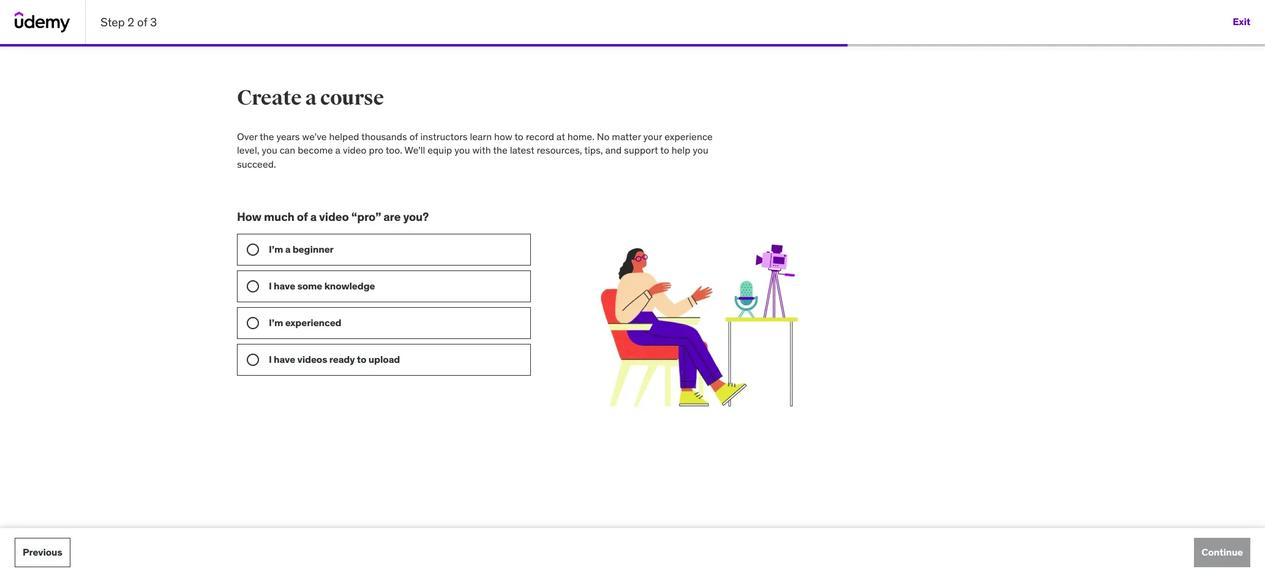 Task type: locate. For each thing, give the bounding box(es) containing it.
how much of a video "pro" are you?
[[237, 210, 429, 224]]

of up we'll
[[410, 130, 418, 143]]

we've
[[302, 130, 327, 143]]

0 horizontal spatial the
[[260, 130, 274, 143]]

of
[[137, 15, 147, 29], [410, 130, 418, 143], [297, 210, 308, 224]]

the right over
[[260, 130, 274, 143]]

2 vertical spatial of
[[297, 210, 308, 224]]

1 vertical spatial of
[[410, 130, 418, 143]]

succeed.
[[237, 158, 276, 170]]

1 horizontal spatial the
[[493, 144, 508, 156]]

i'm for i'm a beginner
[[269, 243, 283, 255]]

of right 2
[[137, 15, 147, 29]]

latest
[[510, 144, 535, 156]]

how
[[237, 210, 262, 224]]

with
[[472, 144, 491, 156]]

i'm
[[269, 243, 283, 255], [269, 317, 283, 329]]

i left the "videos"
[[269, 353, 272, 366]]

continue
[[1202, 547, 1243, 559]]

much
[[264, 210, 294, 224]]

no
[[597, 130, 610, 143]]

1 horizontal spatial you
[[455, 144, 470, 156]]

have for videos
[[274, 353, 295, 366]]

previous
[[23, 547, 62, 559]]

over the years we've helped thousands of instructors learn how to record at home. no matter your experience level, you can become a video pro too. we'll equip you with the latest resources, tips, and support to help you succeed.
[[237, 130, 713, 170]]

2 have from the top
[[274, 353, 295, 366]]

exit button
[[1233, 7, 1251, 37]]

1 i'm from the top
[[269, 243, 283, 255]]

too.
[[386, 144, 402, 156]]

0 horizontal spatial you
[[262, 144, 277, 156]]

1 horizontal spatial of
[[297, 210, 308, 224]]

2 i from the top
[[269, 353, 272, 366]]

0 horizontal spatial of
[[137, 15, 147, 29]]

are
[[384, 210, 401, 224]]

2 you from the left
[[455, 144, 470, 156]]

a
[[305, 85, 317, 111], [335, 144, 341, 156], [310, 210, 317, 224], [285, 243, 291, 255]]

instructors
[[420, 130, 468, 143]]

2 i'm from the top
[[269, 317, 283, 329]]

0 vertical spatial the
[[260, 130, 274, 143]]

experienced
[[285, 317, 341, 329]]

1 vertical spatial i
[[269, 353, 272, 366]]

experience
[[665, 130, 713, 143]]

you left "with"
[[455, 144, 470, 156]]

ready
[[329, 353, 355, 366]]

i'm for i'm experienced
[[269, 317, 283, 329]]

to right ready
[[357, 353, 366, 366]]

a up beginner
[[310, 210, 317, 224]]

the
[[260, 130, 274, 143], [493, 144, 508, 156]]

you
[[262, 144, 277, 156], [455, 144, 470, 156], [693, 144, 709, 156]]

i left some on the left of the page
[[269, 280, 272, 292]]

1 have from the top
[[274, 280, 295, 292]]

0 horizontal spatial to
[[357, 353, 366, 366]]

0 vertical spatial i
[[269, 280, 272, 292]]

to
[[515, 130, 524, 143], [660, 144, 669, 156], [357, 353, 366, 366]]

1 horizontal spatial to
[[515, 130, 524, 143]]

have
[[274, 280, 295, 292], [274, 353, 295, 366]]

tips,
[[584, 144, 603, 156]]

to left help
[[660, 144, 669, 156]]

you down experience
[[693, 144, 709, 156]]

2 horizontal spatial you
[[693, 144, 709, 156]]

a up we've
[[305, 85, 317, 111]]

have left the "videos"
[[274, 353, 295, 366]]

i
[[269, 280, 272, 292], [269, 353, 272, 366]]

beginner
[[293, 243, 334, 255]]

become
[[298, 144, 333, 156]]

i'm left experienced on the bottom
[[269, 317, 283, 329]]

0 vertical spatial video
[[343, 144, 367, 156]]

i for i have videos ready to upload
[[269, 353, 272, 366]]

0 vertical spatial have
[[274, 280, 295, 292]]

i have videos ready to upload
[[269, 353, 400, 366]]

you?
[[403, 210, 429, 224]]

the down how
[[493, 144, 508, 156]]

you left the can
[[262, 144, 277, 156]]

step 2 of 3
[[100, 15, 157, 29]]

video down helped
[[343, 144, 367, 156]]

2 horizontal spatial to
[[660, 144, 669, 156]]

upload
[[369, 353, 400, 366]]

1 vertical spatial have
[[274, 353, 295, 366]]

a down helped
[[335, 144, 341, 156]]

of right much
[[297, 210, 308, 224]]

have left some on the left of the page
[[274, 280, 295, 292]]

to up latest
[[515, 130, 524, 143]]

i'm a beginner
[[269, 243, 334, 255]]

1 vertical spatial i'm
[[269, 317, 283, 329]]

i'm down much
[[269, 243, 283, 255]]

some
[[297, 280, 322, 292]]

1 i from the top
[[269, 280, 272, 292]]

2 horizontal spatial of
[[410, 130, 418, 143]]

0 vertical spatial i'm
[[269, 243, 283, 255]]

1 you from the left
[[262, 144, 277, 156]]

video left "pro"
[[319, 210, 349, 224]]

2 vertical spatial to
[[357, 353, 366, 366]]

0 vertical spatial to
[[515, 130, 524, 143]]

udemy image
[[15, 12, 70, 32]]

video
[[343, 144, 367, 156], [319, 210, 349, 224]]

0 vertical spatial of
[[137, 15, 147, 29]]

learn
[[470, 130, 492, 143]]



Task type: vqa. For each thing, say whether or not it's contained in the screenshot.
the topmost "My learning"
no



Task type: describe. For each thing, give the bounding box(es) containing it.
1 vertical spatial the
[[493, 144, 508, 156]]

course
[[320, 85, 384, 111]]

step
[[100, 15, 125, 29]]

i for i have some knowledge
[[269, 280, 272, 292]]

have for some
[[274, 280, 295, 292]]

create a course
[[237, 85, 384, 111]]

level,
[[237, 144, 259, 156]]

and
[[605, 144, 622, 156]]

a left beginner
[[285, 243, 291, 255]]

"pro"
[[351, 210, 381, 224]]

record
[[526, 130, 554, 143]]

i have some knowledge
[[269, 280, 375, 292]]

video inside over the years we've helped thousands of instructors learn how to record at home. no matter your experience level, you can become a video pro too. we'll equip you with the latest resources, tips, and support to help you succeed.
[[343, 144, 367, 156]]

3
[[150, 15, 157, 29]]

can
[[280, 144, 295, 156]]

continue button
[[1194, 538, 1251, 568]]

create
[[237, 85, 302, 111]]

we'll
[[405, 144, 425, 156]]

1 vertical spatial to
[[660, 144, 669, 156]]

how
[[494, 130, 512, 143]]

pro
[[369, 144, 384, 156]]

your
[[643, 130, 662, 143]]

videos
[[297, 353, 327, 366]]

1 vertical spatial video
[[319, 210, 349, 224]]

support
[[624, 144, 658, 156]]

resources,
[[537, 144, 582, 156]]

matter
[[612, 130, 641, 143]]

knowledge
[[324, 280, 375, 292]]

3 you from the left
[[693, 144, 709, 156]]

i'm experienced
[[269, 317, 341, 329]]

thousands
[[361, 130, 407, 143]]

step 2 of 3 element
[[0, 44, 848, 47]]

home.
[[568, 130, 595, 143]]

exit
[[1233, 16, 1251, 28]]

years
[[277, 130, 300, 143]]

of inside over the years we've helped thousands of instructors learn how to record at home. no matter your experience level, you can become a video pro too. we'll equip you with the latest resources, tips, and support to help you succeed.
[[410, 130, 418, 143]]

over
[[237, 130, 258, 143]]

at
[[557, 130, 565, 143]]

helped
[[329, 130, 359, 143]]

help
[[672, 144, 691, 156]]

2
[[128, 15, 134, 29]]

equip
[[428, 144, 452, 156]]

a inside over the years we've helped thousands of instructors learn how to record at home. no matter your experience level, you can become a video pro too. we'll equip you with the latest resources, tips, and support to help you succeed.
[[335, 144, 341, 156]]

of for step 2 of 3
[[137, 15, 147, 29]]

previous button
[[15, 538, 70, 568]]

of for how much of a video "pro" are you?
[[297, 210, 308, 224]]



